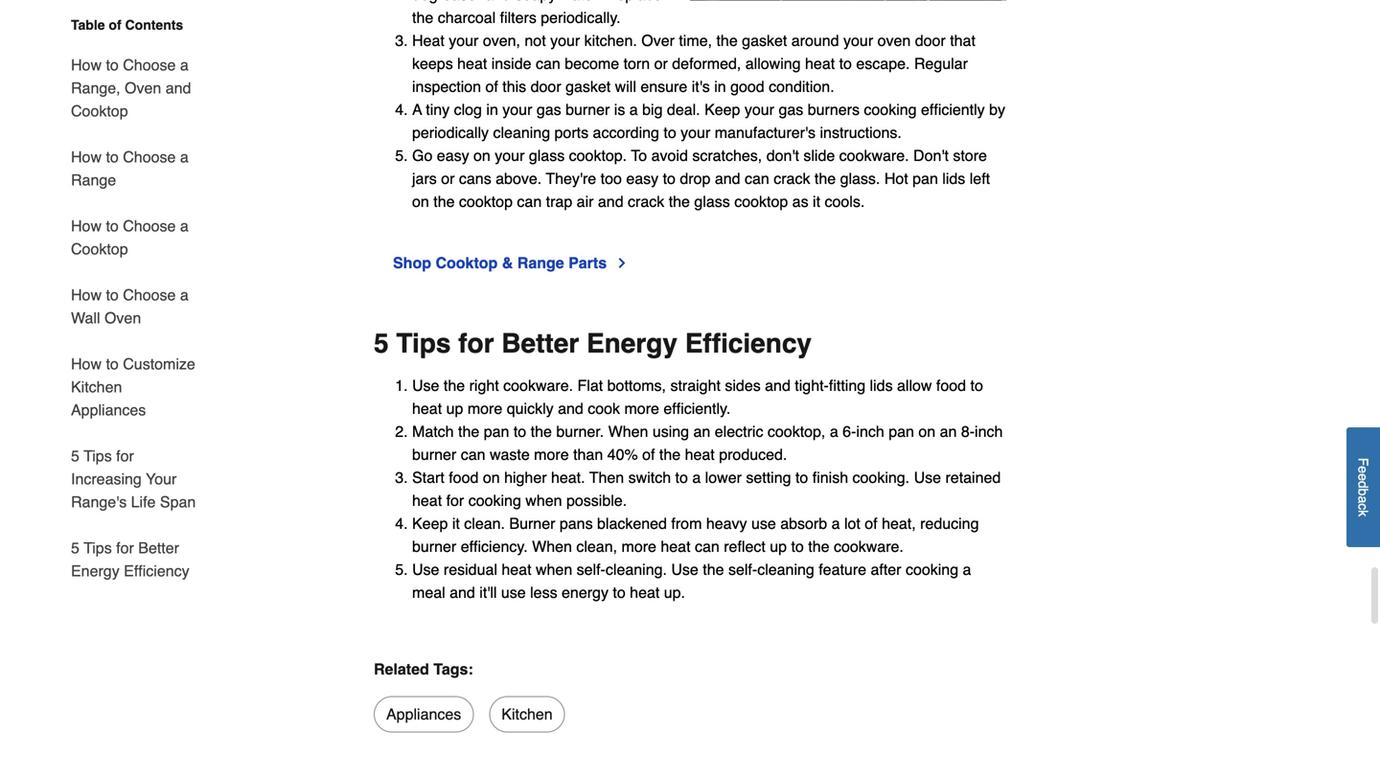 Task type: locate. For each thing, give the bounding box(es) containing it.
0 horizontal spatial glass
[[529, 147, 565, 164]]

fitting
[[829, 377, 866, 394]]

can down the not
[[536, 55, 560, 72]]

e up d
[[1356, 466, 1371, 473]]

self- down reflect
[[728, 561, 757, 578]]

energy up bottoms,
[[587, 328, 678, 359]]

0 vertical spatial cookware.
[[839, 147, 909, 164]]

table of contents
[[71, 17, 183, 33]]

0 vertical spatial it
[[813, 193, 820, 210]]

range up how to choose a cooktop
[[71, 171, 116, 189]]

gasket up allowing
[[742, 32, 787, 49]]

0 horizontal spatial when
[[532, 538, 572, 555]]

according
[[593, 124, 659, 141]]

your down this on the left of page
[[502, 101, 532, 118]]

efficiently.
[[664, 400, 731, 417]]

1 horizontal spatial kitchen
[[502, 705, 553, 723]]

2 vertical spatial 5
[[71, 539, 79, 557]]

40%
[[607, 446, 638, 463]]

how to choose a wall oven
[[71, 286, 189, 327]]

how inside how to customize kitchen appliances
[[71, 355, 102, 373]]

cookware. down 'lot'
[[834, 538, 904, 555]]

glass
[[529, 147, 565, 164], [694, 193, 730, 210]]

oven inside how to choose a range, oven and cooktop
[[125, 79, 161, 97]]

more up cleaning.
[[622, 538, 656, 555]]

up up match
[[446, 400, 463, 417]]

it inside heat your oven, not your kitchen. over time, the gasket around your oven door that keeps heat inside can become torn or deformed, allowing heat to escape. regular inspection of this door gasket will ensure it's in good condition. a tiny clog in your gas burner is a big deal. keep your gas burners cooking efficiently by periodically cleaning ports according to your manufacturer's instructions. go easy on your glass cooktop. to avoid scratches, don't slide cookware. don't store jars or cans above. they're too easy to drop and can crack the glass. hot pan lids left on the cooktop can trap air and crack the glass cooktop as it cools.
[[813, 193, 820, 210]]

0 horizontal spatial door
[[531, 78, 561, 95]]

1 gas from the left
[[537, 101, 561, 118]]

0 vertical spatial lids
[[942, 170, 965, 187]]

0 horizontal spatial 5 tips for better energy efficiency
[[71, 539, 189, 580]]

0 horizontal spatial an
[[693, 423, 710, 440]]

and down contents
[[166, 79, 191, 97]]

crack down to
[[628, 193, 664, 210]]

around
[[791, 32, 839, 49]]

1 vertical spatial energy
[[71, 562, 120, 580]]

retained
[[945, 469, 1001, 486]]

heat
[[412, 32, 445, 49]]

0 horizontal spatial kitchen
[[71, 378, 122, 396]]

1 vertical spatial 5
[[71, 447, 79, 465]]

for up clean.
[[446, 492, 464, 509]]

inch
[[856, 423, 884, 440], [975, 423, 1003, 440]]

cleaning inside "use the right cookware. flat bottoms, straight sides and tight-fitting lids allow food to heat up more quickly and cook more efficiently. match the pan to the burner. when using an electric cooktop, a 6-inch pan on an 8-inch burner can waste more than 40% of the heat produced. start food on higher heat. then switch to a lower setting to finish cooking. use retained heat for cooking when possible. keep it clean. burner pans blackened from heavy use absorb a lot of heat, reducing burner efficiency. when clean, more heat can reflect up to the cookware. use residual heat when self-cleaning. use the self-cleaning feature after cooking a meal and it'll use less energy to heat up."
[[757, 561, 814, 578]]

0 horizontal spatial lids
[[870, 377, 893, 394]]

energy
[[587, 328, 678, 359], [71, 562, 120, 580]]

cooktop
[[71, 102, 128, 120], [71, 240, 128, 258], [436, 254, 498, 272]]

1 vertical spatial up
[[770, 538, 787, 555]]

1 horizontal spatial better
[[502, 328, 579, 359]]

0 vertical spatial energy
[[587, 328, 678, 359]]

heat,
[[882, 515, 916, 532]]

f e e d b a c k button
[[1347, 427, 1380, 547]]

0 horizontal spatial food
[[449, 469, 479, 486]]

5 tips for better energy efficiency up flat
[[374, 328, 812, 359]]

1 vertical spatial when
[[532, 538, 572, 555]]

to down how to choose a range
[[106, 217, 119, 235]]

0 vertical spatial in
[[714, 78, 726, 95]]

cooktop down 'cans'
[[459, 193, 513, 210]]

0 horizontal spatial keep
[[412, 515, 448, 532]]

2 choose from the top
[[123, 148, 176, 166]]

than
[[573, 446, 603, 463]]

for up increasing
[[116, 447, 134, 465]]

ports
[[554, 124, 589, 141]]

efficiency inside 5 tips for better energy efficiency
[[124, 562, 189, 580]]

heat down around
[[805, 55, 835, 72]]

contents
[[125, 17, 183, 33]]

or up ensure
[[654, 55, 668, 72]]

1 horizontal spatial cleaning
[[757, 561, 814, 578]]

oven inside how to choose a wall oven
[[104, 309, 141, 327]]

to
[[631, 147, 647, 164]]

2 cooktop from the left
[[734, 193, 788, 210]]

0 horizontal spatial cooktop
[[459, 193, 513, 210]]

1 horizontal spatial gasket
[[742, 32, 787, 49]]

1 horizontal spatial appliances
[[386, 705, 461, 723]]

choose inside how to choose a range, oven and cooktop
[[123, 56, 176, 74]]

how to choose a range, oven and cooktop
[[71, 56, 191, 120]]

condition.
[[769, 78, 834, 95]]

pan inside heat your oven, not your kitchen. over time, the gasket around your oven door that keeps heat inside can become torn or deformed, allowing heat to escape. regular inspection of this door gasket will ensure it's in good condition. a tiny clog in your gas burner is a big deal. keep your gas burners cooking efficiently by periodically cleaning ports according to your manufacturer's instructions. go easy on your glass cooktop. to avoid scratches, don't slide cookware. don't store jars or cans above. they're too easy to drop and can crack the glass. hot pan lids left on the cooktop can trap air and crack the glass cooktop as it cools.
[[913, 170, 938, 187]]

how inside how to choose a cooktop
[[71, 217, 102, 235]]

appliances link
[[374, 696, 474, 733]]

how for how to choose a cooktop
[[71, 217, 102, 235]]

3 choose from the top
[[123, 217, 176, 235]]

a down how to choose a range link
[[180, 217, 189, 235]]

a inside button
[[1356, 496, 1371, 503]]

it right as
[[813, 193, 820, 210]]

3 how from the top
[[71, 217, 102, 235]]

0 vertical spatial burner
[[566, 101, 610, 118]]

gasket
[[742, 32, 787, 49], [566, 78, 611, 95]]

avoid
[[651, 147, 688, 164]]

1 horizontal spatial inch
[[975, 423, 1003, 440]]

5 how from the top
[[71, 355, 102, 373]]

energy inside table of contents element
[[71, 562, 120, 580]]

1 horizontal spatial or
[[654, 55, 668, 72]]

0 horizontal spatial up
[[446, 400, 463, 417]]

1 vertical spatial use
[[501, 584, 526, 601]]

sides
[[725, 377, 761, 394]]

efficiency.
[[461, 538, 528, 555]]

when
[[608, 423, 648, 440], [532, 538, 572, 555]]

0 horizontal spatial easy
[[437, 147, 469, 164]]

1 vertical spatial easy
[[626, 170, 659, 187]]

cooktop left &
[[436, 254, 498, 272]]

when up 40%
[[608, 423, 648, 440]]

cookware. down instructions.
[[839, 147, 909, 164]]

that
[[950, 32, 976, 49]]

1 vertical spatial oven
[[104, 309, 141, 327]]

0 horizontal spatial gas
[[537, 101, 561, 118]]

easy down periodically
[[437, 147, 469, 164]]

to down quickly
[[514, 423, 526, 440]]

0 horizontal spatial in
[[486, 101, 498, 118]]

your right heat
[[449, 32, 479, 49]]

how for how to choose a range
[[71, 148, 102, 166]]

1 how from the top
[[71, 56, 102, 74]]

up.
[[664, 584, 685, 601]]

cooktop left as
[[734, 193, 788, 210]]

2 self- from the left
[[728, 561, 757, 578]]

0 vertical spatial glass
[[529, 147, 565, 164]]

cooktop
[[459, 193, 513, 210], [734, 193, 788, 210]]

appliances down related tags:
[[386, 705, 461, 723]]

0 vertical spatial when
[[525, 492, 562, 509]]

can down above.
[[517, 193, 542, 210]]

1 horizontal spatial it
[[813, 193, 820, 210]]

0 vertical spatial crack
[[774, 170, 810, 187]]

how to choose a range
[[71, 148, 189, 189]]

0 vertical spatial cooking
[[864, 101, 917, 118]]

meal
[[412, 584, 445, 601]]

0 horizontal spatial inch
[[856, 423, 884, 440]]

tips inside the 5 tips for increasing your range's life span
[[84, 447, 112, 465]]

0 horizontal spatial range
[[71, 171, 116, 189]]

energy
[[562, 584, 609, 601]]

more down bottoms,
[[624, 400, 659, 417]]

glass up they're at the top left
[[529, 147, 565, 164]]

choose inside how to choose a wall oven
[[123, 286, 176, 304]]

1 cooktop from the left
[[459, 193, 513, 210]]

5 tips for better energy efficiency down life
[[71, 539, 189, 580]]

1 horizontal spatial cooktop
[[734, 193, 788, 210]]

clean,
[[576, 538, 617, 555]]

use up meal
[[412, 561, 439, 578]]

and down residual
[[450, 584, 475, 601]]

switch
[[628, 469, 671, 486]]

1 horizontal spatial door
[[915, 32, 946, 49]]

door
[[915, 32, 946, 49], [531, 78, 561, 95]]

1 horizontal spatial keep
[[704, 101, 740, 118]]

5 for the 5 tips for increasing your range's life span link
[[71, 447, 79, 465]]

choose for range
[[123, 148, 176, 166]]

to down cleaning.
[[613, 584, 626, 601]]

0 horizontal spatial cleaning
[[493, 124, 550, 141]]

e up b
[[1356, 473, 1371, 481]]

lids inside "use the right cookware. flat bottoms, straight sides and tight-fitting lids allow food to heat up more quickly and cook more efficiently. match the pan to the burner. when using an electric cooktop, a 6-inch pan on an 8-inch burner can waste more than 40% of the heat produced. start food on higher heat. then switch to a lower setting to finish cooking. use retained heat for cooking when possible. keep it clean. burner pans blackened from heavy use absorb a lot of heat, reducing burner efficiency. when clean, more heat can reflect up to the cookware. use residual heat when self-cleaning. use the self-cleaning feature after cooking a meal and it'll use less energy to heat up."
[[870, 377, 893, 394]]

how to choose a cooktop link
[[71, 203, 199, 272]]

heat up match
[[412, 400, 442, 417]]

1 horizontal spatial crack
[[774, 170, 810, 187]]

inch up retained
[[975, 423, 1003, 440]]

1 vertical spatial food
[[449, 469, 479, 486]]

tips up increasing
[[84, 447, 112, 465]]

a down the "how to choose a range, oven and cooktop" link
[[180, 148, 189, 166]]

deformed,
[[672, 55, 741, 72]]

1 vertical spatial tips
[[84, 447, 112, 465]]

1 horizontal spatial 5 tips for better energy efficiency
[[374, 328, 812, 359]]

oven for range,
[[125, 79, 161, 97]]

as
[[792, 193, 808, 210]]

keep down start
[[412, 515, 448, 532]]

2 vertical spatial tips
[[84, 539, 112, 557]]

5 tips for better energy efficiency inside table of contents element
[[71, 539, 189, 580]]

1 vertical spatial range
[[517, 254, 564, 272]]

then
[[589, 469, 624, 486]]

a inside how to choose a cooktop
[[180, 217, 189, 235]]

in right it's
[[714, 78, 726, 95]]

a up k
[[1356, 496, 1371, 503]]

to
[[839, 55, 852, 72], [106, 56, 119, 74], [664, 124, 676, 141], [106, 148, 119, 166], [663, 170, 676, 187], [106, 217, 119, 235], [106, 286, 119, 304], [106, 355, 119, 373], [970, 377, 983, 394], [514, 423, 526, 440], [675, 469, 688, 486], [795, 469, 808, 486], [791, 538, 804, 555], [613, 584, 626, 601]]

a left 'lot'
[[831, 515, 840, 532]]

how inside how to choose a wall oven
[[71, 286, 102, 304]]

energy down range's
[[71, 562, 120, 580]]

the
[[716, 32, 738, 49], [815, 170, 836, 187], [433, 193, 455, 210], [669, 193, 690, 210], [444, 377, 465, 394], [458, 423, 479, 440], [531, 423, 552, 440], [659, 446, 681, 463], [808, 538, 829, 555], [703, 561, 724, 578]]

1 horizontal spatial self-
[[728, 561, 757, 578]]

1 horizontal spatial glass
[[694, 193, 730, 210]]

0 vertical spatial efficiency
[[685, 328, 812, 359]]

oven
[[125, 79, 161, 97], [104, 309, 141, 327]]

0 vertical spatial food
[[936, 377, 966, 394]]

on
[[473, 147, 491, 164], [412, 193, 429, 210], [918, 423, 936, 440], [483, 469, 500, 486]]

lids left allow on the right of page
[[870, 377, 893, 394]]

choose down how to choose a range link
[[123, 217, 176, 235]]

use right "it'll"
[[501, 584, 526, 601]]

5 inside the 5 tips for increasing your range's life span
[[71, 447, 79, 465]]

1 vertical spatial when
[[536, 561, 572, 578]]

burner inside heat your oven, not your kitchen. over time, the gasket around your oven door that keeps heat inside can become torn or deformed, allowing heat to escape. regular inspection of this door gasket will ensure it's in good condition. a tiny clog in your gas burner is a big deal. keep your gas burners cooking efficiently by periodically cleaning ports according to your manufacturer's instructions. go easy on your glass cooktop. to avoid scratches, don't slide cookware. don't store jars or cans above. they're too easy to drop and can crack the glass. hot pan lids left on the cooktop can trap air and crack the glass cooktop as it cools.
[[566, 101, 610, 118]]

of up "switch"
[[642, 446, 655, 463]]

0 vertical spatial kitchen
[[71, 378, 122, 396]]

better up flat
[[502, 328, 579, 359]]

burner
[[566, 101, 610, 118], [412, 446, 456, 463], [412, 538, 456, 555]]

0 vertical spatial appliances
[[71, 401, 146, 419]]

b
[[1356, 488, 1371, 496]]

&
[[502, 254, 513, 272]]

1 e from the top
[[1356, 466, 1371, 473]]

cleaning inside heat your oven, not your kitchen. over time, the gasket around your oven door that keeps heat inside can become torn or deformed, allowing heat to escape. regular inspection of this door gasket will ensure it's in good condition. a tiny clog in your gas burner is a big deal. keep your gas burners cooking efficiently by periodically cleaning ports according to your manufacturer's instructions. go easy on your glass cooktop. to avoid scratches, don't slide cookware. don't store jars or cans above. they're too easy to drop and can crack the glass. hot pan lids left on the cooktop can trap air and crack the glass cooktop as it cools.
[[493, 124, 550, 141]]

0 vertical spatial cleaning
[[493, 124, 550, 141]]

of inside table of contents element
[[109, 17, 121, 33]]

in
[[714, 78, 726, 95], [486, 101, 498, 118]]

1 vertical spatial lids
[[870, 377, 893, 394]]

cooking up instructions.
[[864, 101, 917, 118]]

better
[[502, 328, 579, 359], [138, 539, 179, 557]]

start
[[412, 469, 444, 486]]

choose inside how to choose a cooktop
[[123, 217, 176, 235]]

0 horizontal spatial crack
[[628, 193, 664, 210]]

4 choose from the top
[[123, 286, 176, 304]]

1 vertical spatial efficiency
[[124, 562, 189, 580]]

waste
[[490, 446, 530, 463]]

of left this on the left of page
[[485, 78, 498, 95]]

and
[[166, 79, 191, 97], [715, 170, 740, 187], [598, 193, 624, 210], [765, 377, 791, 394], [558, 400, 583, 417], [450, 584, 475, 601]]

blackened
[[597, 515, 667, 532]]

1 vertical spatial keep
[[412, 515, 448, 532]]

wall
[[71, 309, 100, 327]]

the down drop
[[669, 193, 690, 210]]

and down too
[[598, 193, 624, 210]]

or
[[654, 55, 668, 72], [441, 170, 455, 187]]

0 horizontal spatial appliances
[[71, 401, 146, 419]]

of right table
[[109, 17, 121, 33]]

cooktop,
[[768, 423, 826, 440]]

1 horizontal spatial lids
[[942, 170, 965, 187]]

crack up as
[[774, 170, 810, 187]]

range inside how to choose a range
[[71, 171, 116, 189]]

easy down to
[[626, 170, 659, 187]]

cooking.
[[853, 469, 910, 486]]

how to customize kitchen appliances
[[71, 355, 195, 419]]

cleaning down reflect
[[757, 561, 814, 578]]

gasket down become
[[566, 78, 611, 95]]

a
[[412, 101, 422, 118]]

up right reflect
[[770, 538, 787, 555]]

choose for range,
[[123, 56, 176, 74]]

self- down clean,
[[577, 561, 606, 578]]

1 horizontal spatial in
[[714, 78, 726, 95]]

choose inside how to choose a range
[[123, 148, 176, 166]]

efficiency down life
[[124, 562, 189, 580]]

it left clean.
[[452, 515, 460, 532]]

range,
[[71, 79, 120, 97]]

cooktop up how to choose a wall oven
[[71, 240, 128, 258]]

tight-
[[795, 377, 829, 394]]

a inside heat your oven, not your kitchen. over time, the gasket around your oven door that keeps heat inside can become torn or deformed, allowing heat to escape. regular inspection of this door gasket will ensure it's in good condition. a tiny clog in your gas burner is a big deal. keep your gas burners cooking efficiently by periodically cleaning ports according to your manufacturer's instructions. go easy on your glass cooktop. to avoid scratches, don't slide cookware. don't store jars or cans above. they're too easy to drop and can crack the glass. hot pan lids left on the cooktop can trap air and crack the glass cooktop as it cools.
[[629, 101, 638, 118]]

to up range,
[[106, 56, 119, 74]]

drop
[[680, 170, 711, 187]]

glass.
[[840, 170, 880, 187]]

1 vertical spatial cleaning
[[757, 561, 814, 578]]

0 vertical spatial oven
[[125, 79, 161, 97]]

1 choose from the top
[[123, 56, 176, 74]]

d
[[1356, 481, 1371, 488]]

burner down match
[[412, 446, 456, 463]]

1 vertical spatial appliances
[[386, 705, 461, 723]]

span
[[160, 493, 196, 511]]

1 horizontal spatial food
[[936, 377, 966, 394]]

to inside how to customize kitchen appliances
[[106, 355, 119, 373]]

finish
[[812, 469, 848, 486]]

bottoms,
[[607, 377, 666, 394]]

gas down condition.
[[779, 101, 803, 118]]

1 vertical spatial or
[[441, 170, 455, 187]]

1 vertical spatial burner
[[412, 446, 456, 463]]

kitchen inside how to customize kitchen appliances
[[71, 378, 122, 396]]

tips for 5 tips for better energy efficiency link
[[84, 539, 112, 557]]

1 horizontal spatial when
[[608, 423, 648, 440]]

4 how from the top
[[71, 286, 102, 304]]

2 vertical spatial cookware.
[[834, 538, 904, 555]]

absorb
[[780, 515, 827, 532]]

appliances
[[71, 401, 146, 419], [386, 705, 461, 723]]

to inside how to choose a range
[[106, 148, 119, 166]]

cleaning up above.
[[493, 124, 550, 141]]

food
[[936, 377, 966, 394], [449, 469, 479, 486]]

how for how to choose a range, oven and cooktop
[[71, 56, 102, 74]]

cooking inside heat your oven, not your kitchen. over time, the gasket around your oven door that keeps heat inside can become torn or deformed, allowing heat to escape. regular inspection of this door gasket will ensure it's in good condition. a tiny clog in your gas burner is a big deal. keep your gas burners cooking efficiently by periodically cleaning ports according to your manufacturer's instructions. go easy on your glass cooktop. to avoid scratches, don't slide cookware. don't store jars or cans above. they're too easy to drop and can crack the glass. hot pan lids left on the cooktop can trap air and crack the glass cooktop as it cools.
[[864, 101, 917, 118]]

to inside how to choose a range, oven and cooktop
[[106, 56, 119, 74]]

how down how to choose a range
[[71, 217, 102, 235]]

0 vertical spatial when
[[608, 423, 648, 440]]

easy
[[437, 147, 469, 164], [626, 170, 659, 187]]

1 vertical spatial it
[[452, 515, 460, 532]]

a down contents
[[180, 56, 189, 74]]

0 vertical spatial easy
[[437, 147, 469, 164]]

to inside how to choose a cooktop
[[106, 217, 119, 235]]

how inside how to choose a range, oven and cooktop
[[71, 56, 102, 74]]

cooking right after
[[906, 561, 958, 578]]

cooking up clean.
[[468, 492, 521, 509]]

0 vertical spatial 5 tips for better energy efficiency
[[374, 328, 812, 359]]

1 vertical spatial in
[[486, 101, 498, 118]]

the down quickly
[[531, 423, 552, 440]]

0 horizontal spatial gasket
[[566, 78, 611, 95]]

to up avoid
[[664, 124, 676, 141]]

slide
[[803, 147, 835, 164]]

shop
[[393, 254, 431, 272]]

1 horizontal spatial up
[[770, 538, 787, 555]]

to down absorb
[[791, 538, 804, 555]]

electric
[[715, 423, 763, 440]]

how inside how to choose a range
[[71, 148, 102, 166]]

0 horizontal spatial efficiency
[[124, 562, 189, 580]]

2 how from the top
[[71, 148, 102, 166]]

choose down how to choose a cooktop link
[[123, 286, 176, 304]]

how down wall
[[71, 355, 102, 373]]

after
[[871, 561, 901, 578]]

1 vertical spatial kitchen
[[502, 705, 553, 723]]

0 vertical spatial up
[[446, 400, 463, 417]]

1 vertical spatial gasket
[[566, 78, 611, 95]]

reflect
[[724, 538, 766, 555]]

when up burner
[[525, 492, 562, 509]]



Task type: describe. For each thing, give the bounding box(es) containing it.
a inside how to choose a range, oven and cooktop
[[180, 56, 189, 74]]

can down don't
[[745, 170, 769, 187]]

1 inch from the left
[[856, 423, 884, 440]]

5 tips for increasing your range's life span
[[71, 447, 196, 511]]

your down deal.
[[681, 124, 710, 141]]

cooktop inside how to choose a cooktop
[[71, 240, 128, 258]]

ensure
[[641, 78, 687, 95]]

of inside heat your oven, not your kitchen. over time, the gasket around your oven door that keeps heat inside can become torn or deformed, allowing heat to escape. regular inspection of this door gasket will ensure it's in good condition. a tiny clog in your gas burner is a big deal. keep your gas burners cooking efficiently by periodically cleaning ports according to your manufacturer's instructions. go easy on your glass cooktop. to avoid scratches, don't slide cookware. don't store jars or cans above. they're too easy to drop and can crack the glass. hot pan lids left on the cooktop can trap air and crack the glass cooktop as it cools.
[[485, 78, 498, 95]]

5 for 5 tips for better energy efficiency link
[[71, 539, 79, 557]]

cans
[[459, 170, 491, 187]]

1 vertical spatial glass
[[694, 193, 730, 210]]

heat your oven, not your kitchen. over time, the gasket around your oven door that keeps heat inside can become torn or deformed, allowing heat to escape. regular inspection of this door gasket will ensure it's in good condition. a tiny clog in your gas burner is a big deal. keep your gas burners cooking efficiently by periodically cleaning ports according to your manufacturer's instructions. go easy on your glass cooktop. to avoid scratches, don't slide cookware. don't store jars or cans above. they're too easy to drop and can crack the glass. hot pan lids left on the cooktop can trap air and crack the glass cooktop as it cools.
[[412, 32, 1005, 210]]

to left escape.
[[839, 55, 852, 72]]

trap
[[546, 193, 572, 210]]

store
[[953, 147, 987, 164]]

not
[[525, 32, 546, 49]]

over
[[641, 32, 675, 49]]

how to choose a range link
[[71, 134, 199, 203]]

by
[[989, 101, 1005, 118]]

related tags:
[[374, 660, 473, 678]]

quickly
[[507, 400, 554, 417]]

parts
[[568, 254, 607, 272]]

kitchen.
[[584, 32, 637, 49]]

use left retained
[[914, 469, 941, 486]]

heat down from at the bottom
[[661, 538, 691, 555]]

to left finish
[[795, 469, 808, 486]]

how to choose a range, oven and cooktop link
[[71, 42, 199, 134]]

heat down cleaning.
[[630, 584, 660, 601]]

tiny
[[426, 101, 450, 118]]

tips for the 5 tips for increasing your range's life span link
[[84, 447, 112, 465]]

1 horizontal spatial easy
[[626, 170, 659, 187]]

straight
[[670, 377, 721, 394]]

flat
[[577, 377, 603, 394]]

1 self- from the left
[[577, 561, 606, 578]]

use the right cookware. flat bottoms, straight sides and tight-fitting lids allow food to heat up more quickly and cook more efficiently. match the pan to the burner. when using an electric cooktop, a 6-inch pan on an 8-inch burner can waste more than 40% of the heat produced. start food on higher heat. then switch to a lower setting to finish cooking. use retained heat for cooking when possible. keep it clean. burner pans blackened from heavy use absorb a lot of heat, reducing burner efficiency. when clean, more heat can reflect up to the cookware. use residual heat when self-cleaning. use the self-cleaning feature after cooking a meal and it'll use less energy to heat up.
[[412, 377, 1003, 601]]

it's
[[692, 78, 710, 95]]

the left the right
[[444, 377, 465, 394]]

for inside "use the right cookware. flat bottoms, straight sides and tight-fitting lids allow food to heat up more quickly and cook more efficiently. match the pan to the burner. when using an electric cooktop, a 6-inch pan on an 8-inch burner can waste more than 40% of the heat produced. start food on higher heat. then switch to a lower setting to finish cooking. use retained heat for cooking when possible. keep it clean. burner pans blackened from heavy use absorb a lot of heat, reducing burner efficiency. when clean, more heat can reflect up to the cookware. use residual heat when self-cleaning. use the self-cleaning feature after cooking a meal and it'll use less energy to heat up."
[[446, 492, 464, 509]]

heat down efficiency.
[[502, 561, 531, 578]]

less
[[530, 584, 557, 601]]

use up match
[[412, 377, 439, 394]]

kitchen link
[[489, 696, 565, 733]]

your
[[146, 470, 177, 488]]

the down reflect
[[703, 561, 724, 578]]

clean.
[[464, 515, 505, 532]]

to down avoid
[[663, 170, 676, 187]]

hot
[[884, 170, 908, 187]]

how to choose a wall oven link
[[71, 272, 199, 341]]

a inside how to choose a range
[[180, 148, 189, 166]]

2 vertical spatial burner
[[412, 538, 456, 555]]

and down "scratches,"
[[715, 170, 740, 187]]

escape.
[[856, 55, 910, 72]]

regular
[[914, 55, 968, 72]]

right
[[469, 377, 499, 394]]

cooktop inside how to choose a range, oven and cooktop
[[71, 102, 128, 120]]

life
[[131, 493, 156, 511]]

go
[[412, 147, 433, 164]]

cookware. inside heat your oven, not your kitchen. over time, the gasket around your oven door that keeps heat inside can become torn or deformed, allowing heat to escape. regular inspection of this door gasket will ensure it's in good condition. a tiny clog in your gas burner is a big deal. keep your gas burners cooking efficiently by periodically cleaning ports according to your manufacturer's instructions. go easy on your glass cooktop. to avoid scratches, don't slide cookware. don't store jars or cans above. they're too easy to drop and can crack the glass. hot pan lids left on the cooktop can trap air and crack the glass cooktop as it cools.
[[839, 147, 909, 164]]

keep inside "use the right cookware. flat bottoms, straight sides and tight-fitting lids allow food to heat up more quickly and cook more efficiently. match the pan to the burner. when using an electric cooktop, a 6-inch pan on an 8-inch burner can waste more than 40% of the heat produced. start food on higher heat. then switch to a lower setting to finish cooking. use retained heat for cooking when possible. keep it clean. burner pans blackened from heavy use absorb a lot of heat, reducing burner efficiency. when clean, more heat can reflect up to the cookware. use residual heat when self-cleaning. use the self-cleaning feature after cooking a meal and it'll use less energy to heat up."
[[412, 515, 448, 532]]

how for how to choose a wall oven
[[71, 286, 102, 304]]

a left '6-'
[[830, 423, 838, 440]]

0 vertical spatial use
[[751, 515, 776, 532]]

0 vertical spatial better
[[502, 328, 579, 359]]

heat up lower
[[685, 446, 715, 463]]

appliances inside appliances link
[[386, 705, 461, 723]]

to inside how to choose a wall oven
[[106, 286, 119, 304]]

produced.
[[719, 446, 787, 463]]

don't
[[913, 147, 949, 164]]

heavy
[[706, 515, 747, 532]]

0 vertical spatial 5
[[374, 328, 389, 359]]

more up heat.
[[534, 446, 569, 463]]

increasing
[[71, 470, 142, 488]]

2 vertical spatial cooking
[[906, 561, 958, 578]]

the down using
[[659, 446, 681, 463]]

periodically
[[412, 124, 489, 141]]

how for how to customize kitchen appliances
[[71, 355, 102, 373]]

your up escape.
[[843, 32, 873, 49]]

more down the right
[[468, 400, 502, 417]]

it'll
[[479, 584, 497, 601]]

pan up waste
[[484, 423, 509, 440]]

reducing
[[920, 515, 979, 532]]

chevron right image
[[614, 255, 630, 271]]

from
[[671, 515, 702, 532]]

become
[[565, 55, 619, 72]]

the down absorb
[[808, 538, 829, 555]]

your up manufacturer's
[[745, 101, 774, 118]]

1 horizontal spatial range
[[517, 254, 564, 272]]

your up above.
[[495, 147, 525, 164]]

0 vertical spatial or
[[654, 55, 668, 72]]

a inside how to choose a wall oven
[[180, 286, 189, 304]]

f e e d b a c k
[[1356, 458, 1371, 517]]

will
[[615, 78, 636, 95]]

1 vertical spatial crack
[[628, 193, 664, 210]]

8-
[[961, 423, 975, 440]]

inspection
[[412, 78, 481, 95]]

lot
[[844, 515, 860, 532]]

lids inside heat your oven, not your kitchen. over time, the gasket around your oven door that keeps heat inside can become torn or deformed, allowing heat to escape. regular inspection of this door gasket will ensure it's in good condition. a tiny clog in your gas burner is a big deal. keep your gas burners cooking efficiently by periodically cleaning ports according to your manufacturer's instructions. go easy on your glass cooktop. to avoid scratches, don't slide cookware. don't store jars or cans above. they're too easy to drop and can crack the glass. hot pan lids left on the cooktop can trap air and crack the glass cooktop as it cools.
[[942, 170, 965, 187]]

how to choose a cooktop
[[71, 217, 189, 258]]

pans
[[560, 515, 593, 532]]

how to customize kitchen appliances link
[[71, 341, 199, 433]]

table of contents element
[[56, 15, 199, 583]]

using
[[653, 423, 689, 440]]

and left tight-
[[765, 377, 791, 394]]

0 vertical spatial gasket
[[742, 32, 787, 49]]

above.
[[496, 170, 542, 187]]

burner.
[[556, 423, 604, 440]]

appliances inside how to customize kitchen appliances
[[71, 401, 146, 419]]

on up 'cans'
[[473, 147, 491, 164]]

tags:
[[433, 660, 473, 678]]

can left waste
[[461, 446, 485, 463]]

big
[[642, 101, 663, 118]]

2 e from the top
[[1356, 473, 1371, 481]]

use up up.
[[671, 561, 699, 578]]

5 tips for increasing your range's life span link
[[71, 433, 199, 525]]

2 an from the left
[[940, 423, 957, 440]]

higher
[[504, 469, 547, 486]]

1 vertical spatial cooking
[[468, 492, 521, 509]]

1 horizontal spatial efficiency
[[685, 328, 812, 359]]

deal.
[[667, 101, 700, 118]]

for inside the 5 tips for increasing your range's life span
[[116, 447, 134, 465]]

shop cooktop & range parts link
[[393, 252, 630, 275]]

heat.
[[551, 469, 585, 486]]

lower
[[705, 469, 742, 486]]

for up the right
[[458, 328, 494, 359]]

0 horizontal spatial use
[[501, 584, 526, 601]]

the down slide at right top
[[815, 170, 836, 187]]

clog
[[454, 101, 482, 118]]

oven for wall
[[104, 309, 141, 327]]

your right the not
[[550, 32, 580, 49]]

on down waste
[[483, 469, 500, 486]]

this
[[502, 78, 526, 95]]

k
[[1356, 510, 1371, 517]]

keep inside heat your oven, not your kitchen. over time, the gasket around your oven door that keeps heat inside can become torn or deformed, allowing heat to escape. regular inspection of this door gasket will ensure it's in good condition. a tiny clog in your gas burner is a big deal. keep your gas burners cooking efficiently by periodically cleaning ports according to your manufacturer's instructions. go easy on your glass cooktop. to avoid scratches, don't slide cookware. don't store jars or cans above. they're too easy to drop and can crack the glass. hot pan lids left on the cooktop can trap air and crack the glass cooktop as it cools.
[[704, 101, 740, 118]]

0 horizontal spatial or
[[441, 170, 455, 187]]

choose for wall
[[123, 286, 176, 304]]

can down heavy
[[695, 538, 720, 555]]

to up 8-
[[970, 377, 983, 394]]

air
[[577, 193, 594, 210]]

and inside how to choose a range, oven and cooktop
[[166, 79, 191, 97]]

it inside "use the right cookware. flat bottoms, straight sides and tight-fitting lids allow food to heat up more quickly and cook more efficiently. match the pan to the burner. when using an electric cooktop, a 6-inch pan on an 8-inch burner can waste more than 40% of the heat produced. start food on higher heat. then switch to a lower setting to finish cooking. use retained heat for cooking when possible. keep it clean. burner pans blackened from heavy use absorb a lot of heat, reducing burner efficiency. when clean, more heat can reflect up to the cookware. use residual heat when self-cleaning. use the self-cleaning feature after cooking a meal and it'll use less energy to heat up."
[[452, 515, 460, 532]]

feature
[[819, 561, 866, 578]]

heat down start
[[412, 492, 442, 509]]

oven
[[877, 32, 911, 49]]

for down life
[[116, 539, 134, 557]]

0 vertical spatial door
[[915, 32, 946, 49]]

1 vertical spatial cookware.
[[503, 377, 573, 394]]

and up burner.
[[558, 400, 583, 417]]

they're
[[546, 170, 596, 187]]

too
[[601, 170, 622, 187]]

1 an from the left
[[693, 423, 710, 440]]

a down reducing
[[963, 561, 971, 578]]

instructions.
[[820, 124, 902, 141]]

2 inch from the left
[[975, 423, 1003, 440]]

0 vertical spatial tips
[[396, 328, 451, 359]]

the down 'jars' at left top
[[433, 193, 455, 210]]

better inside 5 tips for better energy efficiency
[[138, 539, 179, 557]]

pan down allow on the right of page
[[889, 423, 914, 440]]

a left lower
[[692, 469, 701, 486]]

cleaning.
[[606, 561, 667, 578]]

to right "switch"
[[675, 469, 688, 486]]

manufacturer's
[[715, 124, 816, 141]]

the right match
[[458, 423, 479, 440]]

2 gas from the left
[[779, 101, 803, 118]]

range's
[[71, 493, 127, 511]]

1 vertical spatial door
[[531, 78, 561, 95]]

on left 8-
[[918, 423, 936, 440]]

left
[[970, 170, 990, 187]]

choose for cooktop
[[123, 217, 176, 235]]

of right 'lot'
[[865, 515, 878, 532]]

related
[[374, 660, 429, 678]]

1 horizontal spatial energy
[[587, 328, 678, 359]]

on down 'jars' at left top
[[412, 193, 429, 210]]

the up deformed,
[[716, 32, 738, 49]]

heat up inspection
[[457, 55, 487, 72]]



Task type: vqa. For each thing, say whether or not it's contained in the screenshot.
Parts on the top of the page
yes



